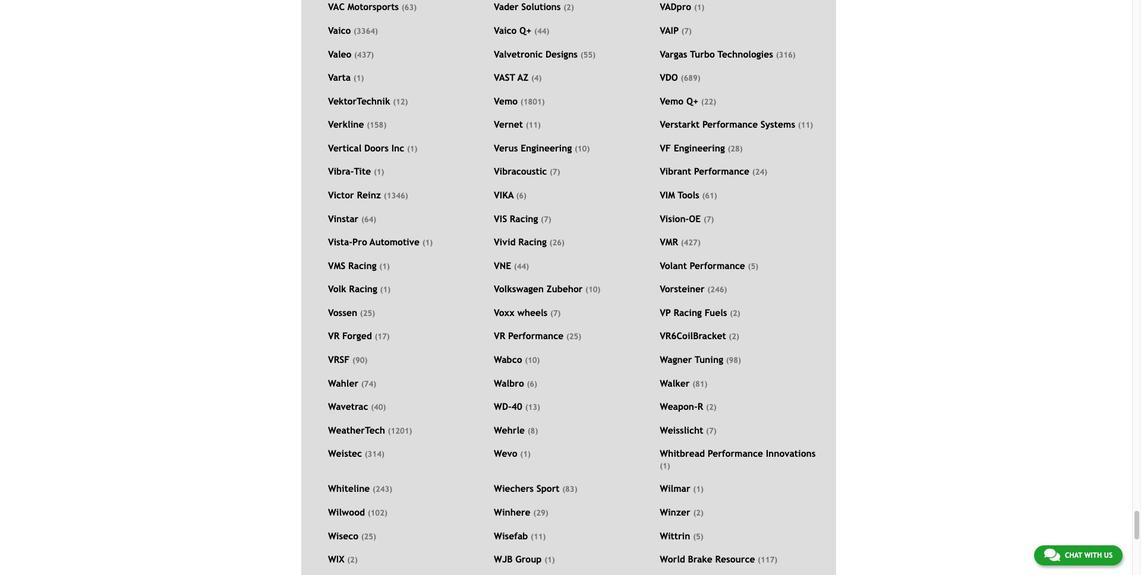 Task type: vqa. For each thing, say whether or not it's contained in the screenshot.
of within the For repair or upgrades, ECS stocks a large inventory of performance and special application brake pads from the most respected names in the business. Premium pads improve pedal feel, reduce stopping distance, and resist fade. Choose friction material for street or track from Hawk Performance Group, PBR, EBC, Vaico, and others.
no



Task type: describe. For each thing, give the bounding box(es) containing it.
(25) inside vr performance (25)
[[566, 333, 581, 341]]

(63)
[[402, 3, 417, 12]]

racing for vivid
[[518, 237, 547, 247]]

(81)
[[692, 380, 707, 388]]

q+ for vaico
[[519, 25, 531, 36]]

(7) inside voxx wheels (7)
[[550, 309, 561, 318]]

weathertech (1201)
[[328, 425, 412, 436]]

wiseco
[[328, 530, 358, 541]]

performance for (25)
[[508, 331, 564, 341]]

innovations
[[766, 448, 816, 459]]

wehrle (8)
[[494, 425, 538, 436]]

walker (81)
[[660, 378, 707, 388]]

(1) inside vista-pro automotive (1)
[[422, 238, 433, 247]]

(1) inside vms racing (1)
[[379, 262, 390, 271]]

vaip
[[660, 25, 679, 36]]

(1) inside whitbread performance innovations (1)
[[660, 462, 670, 471]]

wabco (10)
[[494, 354, 540, 365]]

(1) inside 'vertical doors inc (1)'
[[407, 144, 417, 153]]

wagner tuning (98)
[[660, 354, 741, 365]]

vibracoustic
[[494, 166, 547, 177]]

(7) inside vibracoustic (7)
[[550, 168, 560, 177]]

(6) for vika
[[516, 191, 527, 200]]

wd-
[[494, 401, 511, 412]]

(10) for volkswagen zubehor
[[585, 285, 600, 294]]

valeo
[[328, 48, 351, 59]]

40
[[511, 401, 522, 412]]

vemo (1801)
[[494, 96, 545, 106]]

volk racing (1)
[[328, 284, 391, 294]]

(13)
[[525, 403, 540, 412]]

(7) inside vision-oe (7)
[[704, 215, 714, 224]]

winzer
[[660, 507, 690, 518]]

vrsf
[[328, 354, 350, 365]]

solutions
[[521, 1, 561, 12]]

vernet (11)
[[494, 119, 541, 130]]

(2) inside vader solutions (2)
[[564, 3, 574, 12]]

wd-40 (13)
[[494, 401, 540, 412]]

(246)
[[707, 285, 727, 294]]

volkswagen zubehor (10)
[[494, 284, 600, 294]]

vertical
[[328, 143, 361, 153]]

wilwood
[[328, 507, 365, 518]]

engineering for vf
[[674, 143, 725, 153]]

(689)
[[681, 74, 700, 83]]

automotive
[[370, 237, 420, 247]]

vadpro
[[660, 1, 691, 12]]

(117)
[[758, 556, 777, 565]]

valeo (437)
[[328, 48, 374, 59]]

wavetrac (40)
[[328, 401, 386, 412]]

technologies
[[718, 48, 773, 59]]

q+ for vemo
[[686, 96, 698, 106]]

r
[[698, 401, 703, 412]]

weapon-
[[660, 401, 698, 412]]

weistec
[[328, 448, 362, 459]]

vargas turbo technologies (316)
[[660, 48, 796, 59]]

tools
[[678, 190, 699, 200]]

(7) inside vis racing (7)
[[541, 215, 551, 224]]

designs
[[546, 48, 578, 59]]

systems
[[761, 119, 795, 130]]

vader
[[494, 1, 519, 12]]

with
[[1084, 552, 1102, 560]]

world brake resource (117)
[[660, 554, 777, 565]]

tuning
[[695, 354, 723, 365]]

vr for vr forged
[[328, 331, 340, 341]]

(102)
[[368, 509, 387, 518]]

(28)
[[728, 144, 743, 153]]

forged
[[342, 331, 372, 341]]

weistec (314)
[[328, 448, 384, 459]]

vis racing (7)
[[494, 213, 551, 224]]

(1801)
[[521, 97, 545, 106]]

racing for vms
[[348, 260, 377, 271]]

vim tools (61)
[[660, 190, 717, 200]]

vista-pro automotive (1)
[[328, 237, 433, 247]]

vf engineering (28)
[[660, 143, 743, 153]]

vaico (3364)
[[328, 25, 378, 36]]

(11) inside verstarkt performance systems (11)
[[798, 121, 813, 130]]

vast
[[494, 72, 515, 83]]

motorsports
[[347, 1, 399, 12]]

verstarkt performance systems (11)
[[660, 119, 813, 130]]

(2) inside vp racing fuels (2)
[[730, 309, 740, 318]]

winhere
[[494, 507, 530, 518]]

whiteline
[[328, 483, 370, 494]]

(12)
[[393, 97, 408, 106]]

voxx
[[494, 307, 515, 318]]

(3364)
[[354, 27, 378, 36]]

wilwood (102)
[[328, 507, 387, 518]]

vmr
[[660, 237, 678, 247]]

wittrin
[[660, 530, 690, 541]]

(44) inside vaico q+ (44)
[[534, 27, 549, 36]]

(1) inside volk racing (1)
[[380, 285, 391, 294]]

racing for vp
[[674, 307, 702, 318]]

wevo (1)
[[494, 448, 531, 459]]

volant performance (5)
[[660, 260, 758, 271]]

verus engineering (10)
[[494, 143, 590, 153]]

(437)
[[354, 50, 374, 59]]

(25) for wiseco
[[361, 532, 376, 541]]

(1201)
[[388, 427, 412, 436]]

vms racing (1)
[[328, 260, 390, 271]]

(7) inside weisslicht (7)
[[706, 427, 716, 436]]

vaico q+ (44)
[[494, 25, 549, 36]]

(1) inside vadpro (1)
[[694, 3, 704, 12]]

tite
[[354, 166, 371, 177]]

chat with us link
[[1034, 546, 1123, 566]]

vr for vr performance
[[494, 331, 505, 341]]

engineering for verus
[[521, 143, 572, 153]]

vac motorsports (63)
[[328, 1, 417, 12]]

varta (1)
[[328, 72, 364, 83]]

vim
[[660, 190, 675, 200]]

vinstar
[[328, 213, 358, 224]]

(1) inside wevo (1)
[[520, 450, 531, 459]]

(2) inside winzer (2)
[[693, 509, 704, 518]]



Task type: locate. For each thing, give the bounding box(es) containing it.
(1) right vadpro
[[694, 3, 704, 12]]

vis
[[494, 213, 507, 224]]

racing for volk
[[349, 284, 377, 294]]

(11) right systems
[[798, 121, 813, 130]]

weathertech
[[328, 425, 385, 436]]

weisslicht (7)
[[660, 425, 716, 436]]

(1) down vms racing (1)
[[380, 285, 391, 294]]

(7) inside vaip (7)
[[681, 27, 692, 36]]

(314)
[[365, 450, 384, 459]]

performance down weisslicht (7)
[[708, 448, 763, 459]]

0 horizontal spatial vaico
[[328, 25, 351, 36]]

performance inside whitbread performance innovations (1)
[[708, 448, 763, 459]]

engineering up vibracoustic (7)
[[521, 143, 572, 153]]

(22)
[[701, 97, 716, 106]]

vibracoustic (7)
[[494, 166, 560, 177]]

varta
[[328, 72, 351, 83]]

(44) up valvetronic designs (55) at the top of page
[[534, 27, 549, 36]]

wiechers
[[494, 483, 534, 494]]

vdo (689)
[[660, 72, 700, 83]]

0 vertical spatial (10)
[[575, 144, 590, 153]]

0 horizontal spatial (5)
[[693, 532, 703, 541]]

2 vertical spatial (10)
[[525, 356, 540, 365]]

(2) right r
[[706, 403, 716, 412]]

(25) down "zubehor"
[[566, 333, 581, 341]]

(61)
[[702, 191, 717, 200]]

walbro
[[494, 378, 524, 388]]

performance
[[702, 119, 758, 130], [694, 166, 749, 177], [690, 260, 745, 271], [508, 331, 564, 341], [708, 448, 763, 459]]

(1) right 'tite'
[[374, 168, 384, 177]]

verkline (158)
[[328, 119, 386, 130]]

us
[[1104, 552, 1113, 560]]

(10) inside wabco (10)
[[525, 356, 540, 365]]

1 vr from the left
[[328, 331, 340, 341]]

(11) for vernet
[[526, 121, 541, 130]]

vemo q+ (22)
[[660, 96, 716, 106]]

0 horizontal spatial (44)
[[514, 262, 529, 271]]

(11) inside vernet (11)
[[526, 121, 541, 130]]

(1) right wevo
[[520, 450, 531, 459]]

(5) inside wittrin (5)
[[693, 532, 703, 541]]

(40)
[[371, 403, 386, 412]]

vista-
[[328, 237, 352, 247]]

1 horizontal spatial vemo
[[660, 96, 684, 106]]

(6) inside vika (6)
[[516, 191, 527, 200]]

wisefab
[[494, 530, 528, 541]]

weisslicht
[[660, 425, 703, 436]]

whitbread
[[660, 448, 705, 459]]

(8)
[[528, 427, 538, 436]]

(11) for wisefab
[[531, 532, 546, 541]]

vossen (25)
[[328, 307, 375, 318]]

(1) inside wjb group (1)
[[544, 556, 555, 565]]

0 vertical spatial (6)
[[516, 191, 527, 200]]

q+ up valvetronic
[[519, 25, 531, 36]]

(7) right oe
[[704, 215, 714, 224]]

vemo down the vast at the top
[[494, 96, 518, 106]]

wiseco (25)
[[328, 530, 376, 541]]

2 vr from the left
[[494, 331, 505, 341]]

comments image
[[1044, 548, 1060, 562]]

inc
[[391, 143, 404, 153]]

weapon-r (2)
[[660, 401, 716, 412]]

(2)
[[564, 3, 574, 12], [730, 309, 740, 318], [729, 333, 739, 341], [706, 403, 716, 412], [693, 509, 704, 518], [347, 556, 358, 565]]

q+ left (22)
[[686, 96, 698, 106]]

(2) inside vr6coilbracket (2)
[[729, 333, 739, 341]]

0 vertical spatial (25)
[[360, 309, 375, 318]]

engineering
[[521, 143, 572, 153], [674, 143, 725, 153]]

wavetrac
[[328, 401, 368, 412]]

wabco
[[494, 354, 522, 365]]

(2) right the wix
[[347, 556, 358, 565]]

performance for systems
[[702, 119, 758, 130]]

(6) inside walbro (6)
[[527, 380, 537, 388]]

0 horizontal spatial vr
[[328, 331, 340, 341]]

1 vaico from the left
[[328, 25, 351, 36]]

vektortechnik (12)
[[328, 96, 408, 106]]

(2) right the fuels
[[730, 309, 740, 318]]

sport
[[537, 483, 560, 494]]

1 horizontal spatial (5)
[[748, 262, 758, 271]]

wjb
[[494, 554, 513, 565]]

victor reinz (1346)
[[328, 190, 408, 200]]

vision-oe (7)
[[660, 213, 714, 224]]

2 engineering from the left
[[674, 143, 725, 153]]

performance up (246)
[[690, 260, 745, 271]]

racing right vp
[[674, 307, 702, 318]]

(10) inside the verus engineering (10)
[[575, 144, 590, 153]]

vaico up 'valeo'
[[328, 25, 351, 36]]

(1) right automotive on the left top of page
[[422, 238, 433, 247]]

2 vertical spatial (25)
[[361, 532, 376, 541]]

racing down vms racing (1)
[[349, 284, 377, 294]]

performance up (28)
[[702, 119, 758, 130]]

1 horizontal spatial vaico
[[494, 25, 517, 36]]

performance down (28)
[[694, 166, 749, 177]]

1 vertical spatial (10)
[[585, 285, 600, 294]]

wix
[[328, 554, 344, 565]]

racing left (26)
[[518, 237, 547, 247]]

vibra-
[[328, 166, 354, 177]]

vemo down vdo at top
[[660, 96, 684, 106]]

(7) right wheels
[[550, 309, 561, 318]]

2 vemo from the left
[[660, 96, 684, 106]]

verstarkt
[[660, 119, 700, 130]]

vaico down vader
[[494, 25, 517, 36]]

1 vertical spatial (5)
[[693, 532, 703, 541]]

(6) for walbro
[[527, 380, 537, 388]]

(7) right vaip
[[681, 27, 692, 36]]

(10)
[[575, 144, 590, 153], [585, 285, 600, 294], [525, 356, 540, 365]]

(1346)
[[384, 191, 408, 200]]

wilmar
[[660, 483, 690, 494]]

vadpro (1)
[[660, 1, 704, 12]]

(11) down (1801)
[[526, 121, 541, 130]]

group
[[515, 554, 542, 565]]

(25) down (102)
[[361, 532, 376, 541]]

world
[[660, 554, 685, 565]]

(1) down whitbread
[[660, 462, 670, 471]]

1 vemo from the left
[[494, 96, 518, 106]]

racing down pro
[[348, 260, 377, 271]]

1 vertical spatial (25)
[[566, 333, 581, 341]]

oe
[[689, 213, 701, 224]]

vr6coilbracket
[[660, 331, 726, 341]]

wittrin (5)
[[660, 530, 703, 541]]

vika
[[494, 190, 514, 200]]

performance for (5)
[[690, 260, 745, 271]]

vr6coilbracket (2)
[[660, 331, 739, 341]]

vr forged (17)
[[328, 331, 390, 341]]

(25) inside the wiseco (25)
[[361, 532, 376, 541]]

racing for vis
[[510, 213, 538, 224]]

(2) inside weapon-r (2)
[[706, 403, 716, 412]]

(1) inside varta (1)
[[353, 74, 364, 83]]

(11) inside wisefab (11)
[[531, 532, 546, 541]]

(7) down the verus engineering (10)
[[550, 168, 560, 177]]

(1) right group on the left bottom of page
[[544, 556, 555, 565]]

(1) right varta
[[353, 74, 364, 83]]

(10) for verus engineering
[[575, 144, 590, 153]]

(11) down (29) at the left of the page
[[531, 532, 546, 541]]

(44)
[[534, 27, 549, 36], [514, 262, 529, 271]]

vdo
[[660, 72, 678, 83]]

(55)
[[581, 50, 596, 59]]

wahler
[[328, 378, 358, 388]]

turbo
[[690, 48, 715, 59]]

(6) right vika
[[516, 191, 527, 200]]

performance down wheels
[[508, 331, 564, 341]]

(1) inside 'vibra-tite (1)'
[[374, 168, 384, 177]]

(158)
[[367, 121, 386, 130]]

1 vertical spatial q+
[[686, 96, 698, 106]]

engineering up vibrant performance (24)
[[674, 143, 725, 153]]

resource
[[715, 554, 755, 565]]

whitbread performance innovations (1)
[[660, 448, 816, 471]]

vargas
[[660, 48, 687, 59]]

vaico for vaico q+
[[494, 25, 517, 36]]

(2) up the (98) on the bottom of page
[[729, 333, 739, 341]]

1 horizontal spatial (44)
[[534, 27, 549, 36]]

1 vertical spatial (6)
[[527, 380, 537, 388]]

(2) right winzer
[[693, 509, 704, 518]]

vossen
[[328, 307, 357, 318]]

(44) inside vne (44)
[[514, 262, 529, 271]]

volkswagen
[[494, 284, 544, 294]]

vinstar (64)
[[328, 213, 376, 224]]

vms
[[328, 260, 345, 271]]

vader solutions (2)
[[494, 1, 574, 12]]

2 vaico from the left
[[494, 25, 517, 36]]

0 horizontal spatial q+
[[519, 25, 531, 36]]

1 horizontal spatial engineering
[[674, 143, 725, 153]]

verkline
[[328, 119, 364, 130]]

(98)
[[726, 356, 741, 365]]

vertical doors inc (1)
[[328, 143, 417, 153]]

(1) down vista-pro automotive (1)
[[379, 262, 390, 271]]

vr left the forged
[[328, 331, 340, 341]]

(6)
[[516, 191, 527, 200], [527, 380, 537, 388]]

(7) up (26)
[[541, 215, 551, 224]]

(25) up vr forged (17)
[[360, 309, 375, 318]]

0 vertical spatial (44)
[[534, 27, 549, 36]]

1 horizontal spatial vr
[[494, 331, 505, 341]]

fuels
[[705, 307, 727, 318]]

performance for (24)
[[694, 166, 749, 177]]

(24)
[[752, 168, 767, 177]]

vemo for vemo q+
[[660, 96, 684, 106]]

0 horizontal spatial engineering
[[521, 143, 572, 153]]

(7) right weisslicht
[[706, 427, 716, 436]]

wehrle
[[494, 425, 525, 436]]

0 vertical spatial (5)
[[748, 262, 758, 271]]

vaico for vaico
[[328, 25, 351, 36]]

(6) right walbro
[[527, 380, 537, 388]]

(44) right vne
[[514, 262, 529, 271]]

(25) for vossen
[[360, 309, 375, 318]]

racing right vis
[[510, 213, 538, 224]]

performance for innovations
[[708, 448, 763, 459]]

0 horizontal spatial vemo
[[494, 96, 518, 106]]

0 vertical spatial q+
[[519, 25, 531, 36]]

(25) inside vossen (25)
[[360, 309, 375, 318]]

(2) inside the wix (2)
[[347, 556, 358, 565]]

vrsf (90)
[[328, 354, 367, 365]]

vivid
[[494, 237, 516, 247]]

vr
[[328, 331, 340, 341], [494, 331, 505, 341]]

victor
[[328, 190, 354, 200]]

vemo for vemo
[[494, 96, 518, 106]]

1 engineering from the left
[[521, 143, 572, 153]]

(2) right solutions
[[564, 3, 574, 12]]

1 horizontal spatial q+
[[686, 96, 698, 106]]

verus
[[494, 143, 518, 153]]

wisefab (11)
[[494, 530, 546, 541]]

(5) inside volant performance (5)
[[748, 262, 758, 271]]

vr down voxx
[[494, 331, 505, 341]]

vision-
[[660, 213, 689, 224]]

vaip (7)
[[660, 25, 692, 36]]

(1) right the wilmar
[[693, 485, 704, 494]]

(25)
[[360, 309, 375, 318], [566, 333, 581, 341], [361, 532, 376, 541]]

1 vertical spatial (44)
[[514, 262, 529, 271]]

vibra-tite (1)
[[328, 166, 384, 177]]

(1) inside wilmar (1)
[[693, 485, 704, 494]]

(1) right inc
[[407, 144, 417, 153]]

voxx wheels (7)
[[494, 307, 561, 318]]

vemo
[[494, 96, 518, 106], [660, 96, 684, 106]]

vp
[[660, 307, 671, 318]]

(10) inside volkswagen zubehor (10)
[[585, 285, 600, 294]]



